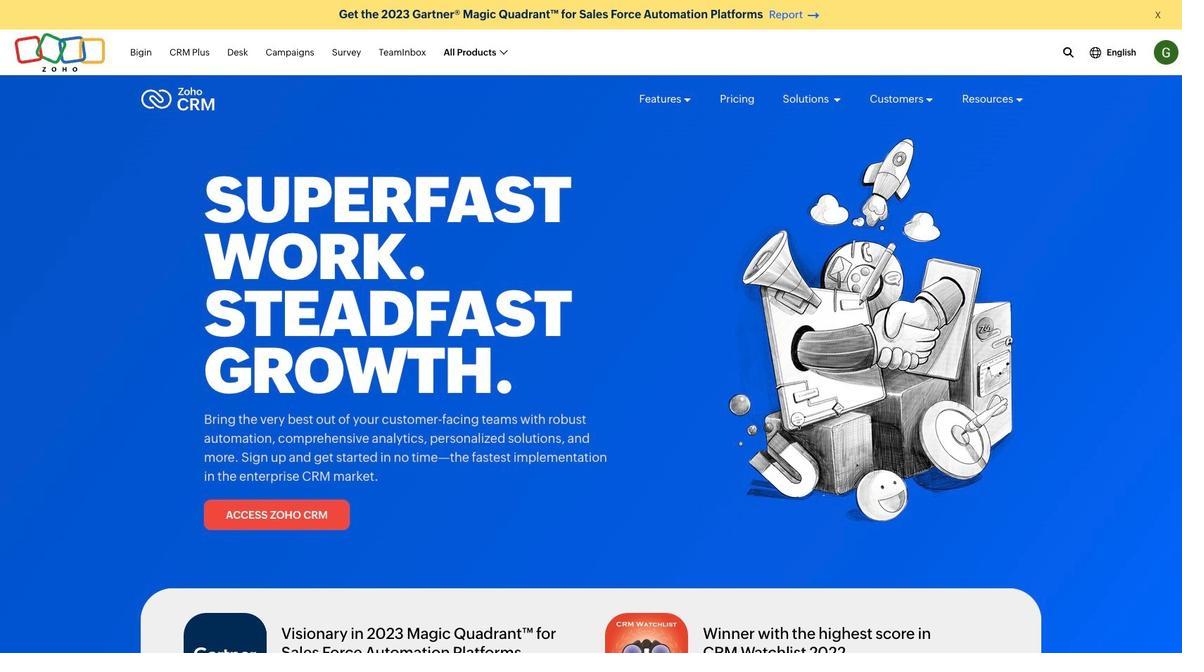 Task type: vqa. For each thing, say whether or not it's contained in the screenshot.
Procedures.
no



Task type: describe. For each thing, give the bounding box(es) containing it.
crm home banner image
[[697, 138, 1017, 541]]



Task type: locate. For each thing, give the bounding box(es) containing it.
gary orlando image
[[1154, 40, 1178, 65]]

zoho crm logo image
[[141, 84, 215, 115]]



